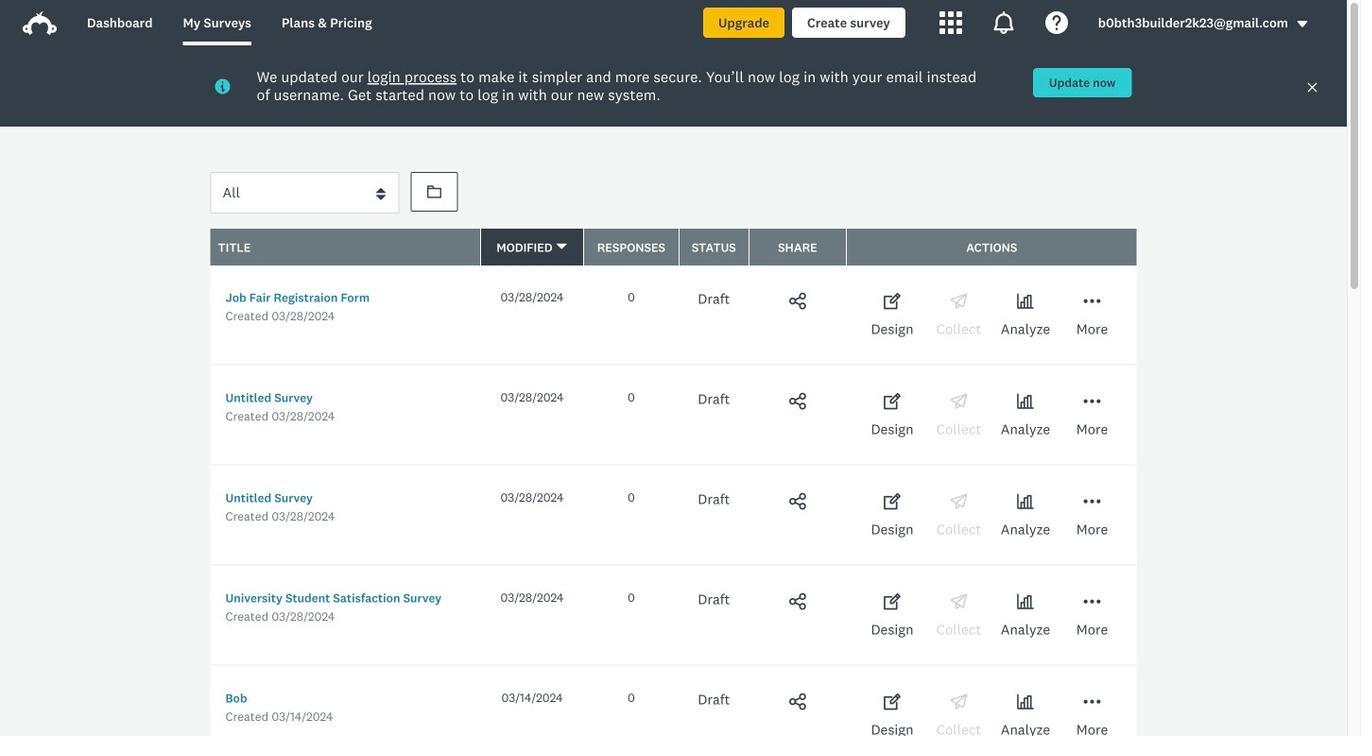 Task type: vqa. For each thing, say whether or not it's contained in the screenshot.
ChevronLeft image
no



Task type: locate. For each thing, give the bounding box(es) containing it.
help icon image
[[1045, 11, 1068, 34]]

1 horizontal spatial products icon image
[[992, 11, 1015, 34]]

0 horizontal spatial products icon image
[[939, 11, 962, 34]]

products icon image
[[939, 11, 962, 34], [992, 11, 1015, 34]]

surveymonkey logo image
[[23, 11, 57, 35]]



Task type: describe. For each thing, give the bounding box(es) containing it.
x image
[[1306, 81, 1319, 94]]

dropdown arrow image
[[1296, 17, 1309, 31]]

2 products icon image from the left
[[992, 11, 1015, 34]]

1 products icon image from the left
[[939, 11, 962, 34]]



